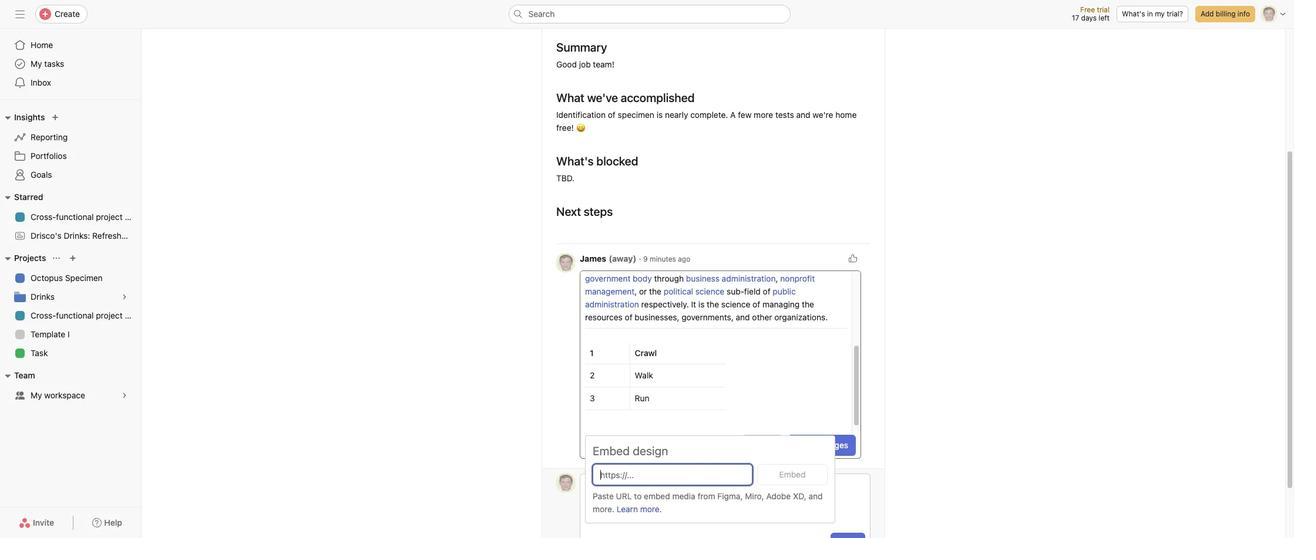 Task type: describe. For each thing, give the bounding box(es) containing it.
save
[[796, 441, 814, 451]]

good
[[556, 59, 577, 69]]

(or
[[638, 248, 653, 258]]

at mention image
[[645, 442, 654, 451]]

the up the governments,
[[707, 300, 719, 310]]

learn
[[617, 505, 638, 515]]

businesses,
[[635, 313, 679, 323]]

organizations,
[[787, 248, 841, 258]]

functional inside projects element
[[56, 311, 94, 321]]

cross-functional project plan link inside 'starred' element
[[7, 208, 141, 227]]

.
[[660, 505, 662, 515]]

starred
[[14, 192, 43, 202]]

save changes
[[796, 441, 848, 451]]

drinks link
[[7, 288, 134, 307]]

and inside respectively. it is the science of managing the resources of businesses, governments, and other organizations.
[[736, 313, 750, 323]]

plan inside 'starred' element
[[125, 212, 141, 222]]

the right )
[[707, 248, 719, 258]]

complete.
[[690, 110, 728, 120]]

from
[[698, 492, 715, 502]]

17
[[1072, 14, 1079, 22]]

what
[[556, 91, 584, 105]]

we're
[[813, 110, 833, 120]]

of inside "of organizations, whether they are a"
[[777, 248, 785, 258]]

political
[[664, 287, 693, 297]]

, up the public
[[776, 274, 778, 284]]

what's
[[1122, 9, 1145, 18]]

reporting
[[31, 132, 68, 142]]

embed design
[[593, 445, 668, 458]]

nearly
[[665, 110, 688, 120]]

global element
[[0, 29, 141, 99]]

and for adobe
[[809, 492, 823, 502]]

of right field
[[763, 287, 771, 297]]

octopus
[[31, 273, 63, 283]]

2 project from the top
[[96, 311, 123, 321]]

administration inside public administration
[[585, 300, 639, 310]]

other
[[752, 313, 772, 323]]

add billing info button
[[1195, 6, 1255, 22]]

my for my workspace
[[31, 391, 42, 401]]

inbox link
[[7, 73, 134, 92]]

embed
[[644, 492, 670, 502]]

octopus specimen
[[31, 273, 103, 283]]

james (away) · 9 minutes ago
[[580, 254, 690, 264]]

a inside "of organizations, whether they are a"
[[651, 261, 656, 271]]

teams element
[[0, 365, 141, 408]]

task link
[[7, 344, 134, 363]]

learn more link
[[617, 505, 660, 515]]

summary good job team!
[[556, 41, 614, 69]]

few
[[738, 110, 752, 120]]

james link
[[580, 254, 606, 264]]

government
[[585, 274, 631, 284]]

invite
[[33, 518, 54, 528]]

drisco's drinks: refreshment recommendation link
[[7, 227, 209, 246]]

1 ja button from the top
[[556, 254, 575, 273]]

my workspace
[[31, 391, 85, 401]]

2 ja from the top
[[562, 479, 570, 488]]

show options, current sort, top image
[[53, 255, 60, 262]]

billing
[[1216, 9, 1236, 18]]

3
[[590, 394, 595, 404]]

learn more .
[[617, 505, 662, 515]]

search
[[528, 9, 555, 19]]

specimen
[[618, 110, 654, 120]]

what's in my trial? button
[[1117, 6, 1188, 22]]

home
[[31, 40, 53, 50]]

, a
[[691, 261, 703, 271]]

my
[[1155, 9, 1165, 18]]

time
[[556, 20, 573, 29]]

drisco's drinks: refreshment recommendation
[[31, 231, 209, 241]]

xd,
[[793, 492, 806, 502]]

tbd.
[[556, 173, 575, 183]]

public
[[773, 287, 796, 297]]

drisco's
[[31, 231, 61, 241]]

inbox
[[31, 78, 51, 88]]

adobe
[[766, 492, 791, 502]]

what's in my trial?
[[1122, 9, 1183, 18]]

1
[[590, 348, 594, 358]]

portfolios link
[[7, 147, 134, 166]]

, for , or the political science sub-field of
[[635, 287, 637, 297]]

help
[[104, 518, 122, 528]]

my for my tasks
[[31, 59, 42, 69]]

add billing info
[[1201, 9, 1250, 18]]

plan inside projects element
[[125, 311, 141, 321]]

next steps
[[556, 205, 613, 219]]

hide sidebar image
[[15, 9, 25, 19]]

whether
[[585, 261, 616, 271]]

cross- inside projects element
[[31, 311, 56, 321]]

through
[[654, 274, 684, 284]]

new image
[[52, 114, 59, 121]]

and for more
[[796, 110, 810, 120]]

science for the
[[721, 300, 750, 310]]

)
[[693, 248, 696, 258]]

respectively. it is the science of managing the resources of businesses, governments, and other organizations.
[[585, 300, 828, 323]]

info
[[1238, 9, 1250, 18]]

free trial 17 days left
[[1072, 5, 1110, 22]]

government body link
[[585, 274, 652, 284]]

science for political
[[695, 287, 724, 297]]

tests
[[775, 110, 794, 120]]

administration inside , or a government body through business administration ,
[[722, 274, 776, 284]]

starred button
[[0, 190, 43, 204]]

specimen
[[65, 273, 103, 283]]

walk
[[635, 371, 653, 381]]

functional inside 'starred' element
[[56, 212, 94, 222]]

invite button
[[11, 513, 62, 534]]

crawl
[[635, 348, 657, 358]]

2
[[590, 371, 595, 381]]

of down field
[[753, 300, 760, 310]]



Task type: locate. For each thing, give the bounding box(es) containing it.
1 horizontal spatial or
[[791, 261, 799, 271]]

science inside respectively. it is the science of managing the resources of businesses, governments, and other organizations.
[[721, 300, 750, 310]]

time period
[[556, 20, 596, 29]]

2 cross-functional project plan link from the top
[[7, 307, 141, 325]]

1 vertical spatial is
[[698, 248, 705, 258]]

https://... text field
[[593, 465, 753, 486]]

nonprofit
[[780, 274, 815, 284]]

2 horizontal spatial a
[[801, 261, 805, 271]]

governments,
[[682, 313, 734, 323]]

1 vertical spatial ja button
[[556, 474, 575, 493]]

project up drisco's drinks: refreshment recommendation link
[[96, 212, 123, 222]]

a right 9
[[651, 261, 656, 271]]

ja button left 'james'
[[556, 254, 575, 273]]

or down body
[[639, 287, 647, 297]]

paste
[[593, 492, 614, 502]]

cross-functional project plan link up i
[[7, 307, 141, 325]]

my tasks
[[31, 59, 64, 69]]

help button
[[85, 513, 130, 534]]

or for a
[[791, 261, 799, 271]]

starred element
[[0, 187, 209, 248]]

drinks
[[31, 292, 55, 302]]

0 vertical spatial ja button
[[556, 254, 575, 273]]

cross-functional project plan inside projects element
[[31, 311, 141, 321]]

1 ja from the top
[[562, 258, 570, 267]]

of inside identification of specimen is nearly complete. a few more tests and we're home free!
[[608, 110, 616, 120]]

1 project from the top
[[96, 212, 123, 222]]

home link
[[7, 36, 134, 55]]

and left other
[[736, 313, 750, 323]]

political science link
[[664, 287, 724, 297]]

i
[[68, 330, 70, 340]]

functional up drinks:
[[56, 212, 94, 222]]

1 vertical spatial and
[[736, 313, 750, 323]]

1 horizontal spatial administration
[[722, 274, 776, 284]]

0 horizontal spatial a
[[651, 261, 656, 271]]

edit comment document
[[580, 134, 852, 438]]

3 a from the left
[[801, 261, 805, 271]]

projects button
[[0, 251, 46, 266]]

cross- down drinks
[[31, 311, 56, 321]]

😀 image
[[576, 123, 585, 133]]

0 vertical spatial administration
[[722, 274, 776, 284]]

of up nonprofit
[[777, 248, 785, 258]]

functional down drinks link at the bottom left of page
[[56, 311, 94, 321]]

team
[[14, 371, 35, 381]]

my left tasks at top left
[[31, 59, 42, 69]]

insights element
[[0, 107, 141, 187]]

0 vertical spatial more
[[754, 110, 773, 120]]

projects element
[[0, 248, 141, 365]]

1 cross-functional project plan from the top
[[31, 212, 141, 222]]

0 vertical spatial or
[[791, 261, 799, 271]]

is right )
[[698, 248, 705, 258]]

0 vertical spatial cross-functional project plan
[[31, 212, 141, 222]]

my inside global element
[[31, 59, 42, 69]]

, for , or a government body through business administration ,
[[786, 261, 789, 271]]

cross-functional project plan down drinks link at the bottom left of page
[[31, 311, 141, 321]]

1 horizontal spatial a
[[696, 261, 700, 271]]

cross-functional project plan link up drinks:
[[7, 208, 141, 227]]

more.
[[593, 505, 614, 515]]

, for , a
[[691, 261, 694, 271]]

field
[[744, 287, 761, 297]]

project
[[96, 212, 123, 222], [96, 311, 123, 321]]

cross-functional project plan inside 'starred' element
[[31, 212, 141, 222]]

1 plan from the top
[[125, 212, 141, 222]]

2 my from the top
[[31, 391, 42, 401]]

1 cross- from the top
[[31, 212, 56, 222]]

what we've accomplished
[[556, 91, 695, 105]]

or up nonprofit
[[791, 261, 799, 271]]

managing
[[763, 300, 800, 310]]

1 vertical spatial cross-
[[31, 311, 56, 321]]

reporting link
[[7, 128, 134, 147]]

1 cross-functional project plan link from the top
[[7, 208, 141, 227]]

0 vertical spatial is
[[657, 110, 663, 120]]

ago
[[678, 255, 690, 264]]

0 vertical spatial cross-functional project plan link
[[7, 208, 141, 227]]

template
[[31, 330, 65, 340]]

1 a from the left
[[651, 261, 656, 271]]

, up nonprofit
[[786, 261, 789, 271]]

respectively.
[[641, 300, 689, 310]]

media
[[672, 492, 695, 502]]

see details, drinks image
[[121, 294, 128, 301]]

0 vertical spatial plan
[[125, 212, 141, 222]]

plan
[[125, 212, 141, 222], [125, 311, 141, 321]]

my inside "link"
[[31, 391, 42, 401]]

ja button left paste
[[556, 474, 575, 493]]

public administration link
[[585, 287, 798, 310]]

0 vertical spatial cross-
[[31, 212, 56, 222]]

the up organizations.
[[802, 300, 814, 310]]

changes
[[816, 441, 848, 451]]

portfolios
[[31, 151, 67, 161]]

science down sub-
[[721, 300, 750, 310]]

more down 'embed'
[[640, 505, 660, 515]]

1 vertical spatial my
[[31, 391, 42, 401]]

or for the
[[639, 287, 647, 297]]

of down the what we've accomplished
[[608, 110, 616, 120]]

0 vertical spatial functional
[[56, 212, 94, 222]]

1 horizontal spatial more
[[754, 110, 773, 120]]

1 vertical spatial functional
[[56, 311, 94, 321]]

0 horizontal spatial more
[[640, 505, 660, 515]]

0 horizontal spatial or
[[639, 287, 647, 297]]

template i
[[31, 330, 70, 340]]

1 vertical spatial administration
[[585, 300, 639, 310]]

, down body
[[635, 287, 637, 297]]

a
[[651, 261, 656, 271], [696, 261, 700, 271], [801, 261, 805, 271]]

run
[[635, 394, 650, 404]]

embed
[[779, 470, 806, 480]]

cross-functional project plan link
[[7, 208, 141, 227], [7, 307, 141, 325]]

·
[[639, 254, 641, 264]]

refreshment
[[92, 231, 141, 241]]

figma,
[[717, 492, 743, 502]]

0 vertical spatial project
[[96, 212, 123, 222]]

in
[[1147, 9, 1153, 18]]

1 my from the top
[[31, 59, 42, 69]]

is left nearly on the top right of the page
[[657, 110, 663, 120]]

1 vertical spatial ja
[[562, 479, 570, 488]]

the
[[707, 248, 719, 258], [649, 287, 661, 297], [707, 300, 719, 310], [802, 300, 814, 310]]

project inside 'starred' element
[[96, 212, 123, 222]]

0 vertical spatial and
[[796, 110, 810, 120]]

project down see details, drinks image
[[96, 311, 123, 321]]

cross- inside 'starred' element
[[31, 212, 56, 222]]

9
[[643, 255, 648, 264]]

1 functional from the top
[[56, 212, 94, 222]]

to
[[634, 492, 642, 502]]

drinks:
[[64, 231, 90, 241]]

search list box
[[508, 5, 790, 23]]

cross-functional project plan up drinks:
[[31, 212, 141, 222]]

is right it on the right
[[698, 300, 705, 310]]

cross-functional project plan link inside projects element
[[7, 307, 141, 325]]

save changes button
[[788, 435, 856, 457]]

of
[[608, 110, 616, 120], [777, 248, 785, 258], [763, 287, 771, 297], [753, 300, 760, 310], [625, 313, 632, 323]]

it
[[691, 300, 696, 310]]

2 vertical spatial is
[[698, 300, 705, 310]]

tasks
[[44, 59, 64, 69]]

2 cross-functional project plan from the top
[[31, 311, 141, 321]]

james
[[580, 254, 606, 264]]

nonprofit management
[[585, 274, 817, 297]]

(away)
[[609, 254, 636, 264]]

2 vertical spatial and
[[809, 492, 823, 502]]

and inside identification of specimen is nearly complete. a few more tests and we're home free!
[[796, 110, 810, 120]]

task
[[31, 348, 48, 358]]

0 vertical spatial ja
[[562, 258, 570, 267]]

organizations.
[[774, 313, 828, 323]]

a down )
[[696, 261, 700, 271]]

we've accomplished
[[587, 91, 695, 105]]

free
[[1080, 5, 1095, 14]]

and inside paste url to embed media from figma, miro, adobe xd, and more.
[[809, 492, 823, 502]]

science down business
[[695, 287, 724, 297]]

my
[[31, 59, 42, 69], [31, 391, 42, 401]]

, right the ago
[[691, 261, 694, 271]]

a inside , or a government body through business administration ,
[[801, 261, 805, 271]]

more right few
[[754, 110, 773, 120]]

the up respectively.
[[649, 287, 661, 297]]

plan down see details, drinks image
[[125, 311, 141, 321]]

0 vertical spatial science
[[695, 287, 724, 297]]

2 cross- from the top
[[31, 311, 56, 321]]

1 vertical spatial cross-functional project plan link
[[7, 307, 141, 325]]

is inside respectively. it is the science of managing the resources of businesses, governments, and other organizations.
[[698, 300, 705, 310]]

team!
[[593, 59, 614, 69]]

0 vertical spatial my
[[31, 59, 42, 69]]

administration up field
[[722, 274, 776, 284]]

0 horizontal spatial administration
[[585, 300, 639, 310]]

administration
[[722, 274, 776, 284], [585, 300, 639, 310]]

a
[[730, 110, 736, 120]]

1 vertical spatial plan
[[125, 311, 141, 321]]

create button
[[35, 5, 88, 23]]

days
[[1081, 14, 1097, 22]]

more inside identification of specimen is nearly complete. a few more tests and we're home free!
[[754, 110, 773, 120]]

paste url to embed media from figma, miro, adobe xd, and more.
[[593, 492, 823, 515]]

2 plan from the top
[[125, 311, 141, 321]]

see details, my workspace image
[[121, 392, 128, 399]]

they
[[618, 261, 635, 271]]

1 vertical spatial more
[[640, 505, 660, 515]]

1 vertical spatial project
[[96, 311, 123, 321]]

my workspace link
[[7, 387, 134, 405]]

my down team
[[31, 391, 42, 401]]

0 likes. click to like this task image
[[848, 254, 858, 263]]

and right the tests
[[796, 110, 810, 120]]

2 a from the left
[[696, 261, 700, 271]]

is
[[657, 110, 663, 120], [698, 248, 705, 258], [698, 300, 705, 310]]

trial
[[1097, 5, 1110, 14]]

sub-
[[727, 287, 744, 297]]

trial?
[[1167, 9, 1183, 18]]

and right xd,
[[809, 492, 823, 502]]

) is the
[[693, 248, 721, 258]]

free!
[[556, 123, 574, 133]]

functional
[[56, 212, 94, 222], [56, 311, 94, 321]]

1 vertical spatial science
[[721, 300, 750, 310]]

toolbar
[[585, 437, 660, 454]]

job
[[579, 59, 591, 69]]

new project or portfolio image
[[70, 255, 77, 262]]

what's blocked tbd.
[[556, 154, 638, 183]]

1 vertical spatial or
[[639, 287, 647, 297]]

or inside , or a government body through business administration ,
[[791, 261, 799, 271]]

plan up drisco's drinks: refreshment recommendation
[[125, 212, 141, 222]]

of right resources
[[625, 313, 632, 323]]

recommendation
[[143, 231, 209, 241]]

a up nonprofit
[[801, 261, 805, 271]]

2 functional from the top
[[56, 311, 94, 321]]

or
[[791, 261, 799, 271], [639, 287, 647, 297]]

2 ja button from the top
[[556, 474, 575, 493]]

1 vertical spatial cross-functional project plan
[[31, 311, 141, 321]]

what's blocked
[[556, 154, 638, 168]]

is inside identification of specimen is nearly complete. a few more tests and we're home free!
[[657, 110, 663, 120]]

administration down management
[[585, 300, 639, 310]]

cross- up the drisco's
[[31, 212, 56, 222]]



Task type: vqa. For each thing, say whether or not it's contained in the screenshot.
second the plan from the bottom
yes



